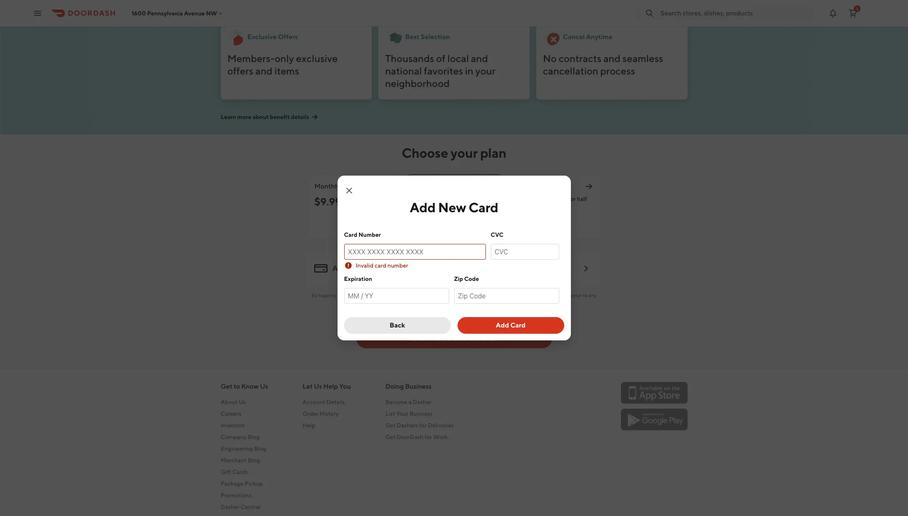 Task type: locate. For each thing, give the bounding box(es) containing it.
0 vertical spatial blog
[[248, 434, 260, 441]]

. cancel in account prior to any renewal to avoid charges.
[[426, 293, 597, 306]]

invalid card number
[[356, 263, 408, 269]]

the
[[515, 204, 524, 211], [337, 293, 345, 299], [386, 293, 393, 299]]

i right until
[[509, 293, 510, 299]]

in left account
[[547, 293, 551, 299]]

1 vertical spatial help
[[303, 423, 315, 429]]

you
[[339, 383, 351, 391]]

add down $96/year
[[496, 322, 509, 330]]

half
[[577, 196, 587, 203]]

blog inside engineering blog link
[[254, 446, 266, 453]]

choose
[[402, 145, 448, 161]]

get left doordash
[[385, 434, 396, 441]]

close add new card image
[[344, 186, 354, 196]]

cancel up contracts
[[563, 33, 585, 41]]

0 vertical spatial get
[[221, 383, 232, 391]]

business inside the list your business link
[[410, 411, 433, 418]]

1 horizontal spatial add
[[410, 200, 436, 216]]

start
[[412, 334, 430, 343]]

2 vertical spatial for
[[425, 434, 432, 441]]

blog inside merchant blog link
[[248, 458, 260, 464]]

help down order
[[303, 423, 315, 429]]

start free dashpass trial button
[[356, 329, 552, 349]]

add
[[410, 200, 436, 216], [332, 264, 347, 273], [496, 322, 509, 330]]

and left an
[[409, 293, 418, 299]]

national
[[385, 65, 422, 77]]

0 vertical spatial cancel
[[563, 33, 585, 41]]

package
[[221, 481, 243, 488]]

of
[[436, 53, 446, 64], [482, 293, 487, 299]]

cancel right .
[[530, 293, 546, 299]]

business up get dashers for deliveries on the bottom left of page
[[410, 411, 433, 418]]

help left you
[[323, 383, 338, 391]]

2 horizontal spatial card
[[510, 322, 526, 330]]

blog inside company blog link
[[248, 434, 260, 441]]

.
[[527, 293, 529, 299]]

offers
[[278, 33, 298, 41]]

payment
[[349, 264, 379, 273]]

0 horizontal spatial the
[[337, 293, 345, 299]]

trial
[[482, 334, 496, 343]]

add inside button
[[496, 322, 509, 330]]

1 vertical spatial in
[[547, 293, 551, 299]]

start free dashpass trial
[[412, 334, 496, 343]]

the right 'agree'
[[386, 293, 393, 299]]

monthly plan
[[315, 183, 355, 191]]

1 horizontal spatial help
[[323, 383, 338, 391]]

dasher down 'promotions'
[[221, 504, 240, 511]]

get to know us
[[221, 383, 268, 391]]

1 vertical spatial of
[[482, 293, 487, 299]]

0 horizontal spatial add
[[332, 264, 347, 273]]

of up favorites
[[436, 53, 446, 64]]

0 horizontal spatial dasher
[[221, 504, 240, 511]]

and down members-
[[255, 65, 273, 77]]

renewal
[[426, 300, 444, 306]]

plan
[[341, 183, 355, 191]]

2 horizontal spatial the
[[515, 204, 524, 211]]

1 vertical spatial get
[[385, 423, 396, 429]]

free
[[431, 334, 445, 343]]

add new card
[[410, 200, 498, 216]]

0 horizontal spatial card
[[344, 232, 357, 238]]

central
[[241, 504, 261, 511]]

benefits
[[546, 196, 567, 203]]

company
[[221, 434, 246, 441]]

1 vertical spatial card
[[344, 232, 357, 238]]

blog for engineering blog
[[254, 446, 266, 453]]

dasher inside dasher central link
[[221, 504, 240, 511]]

1 vertical spatial dasher
[[221, 504, 240, 511]]

zip code
[[454, 276, 479, 283]]

0 vertical spatial help
[[323, 383, 338, 391]]

charges.
[[464, 300, 483, 306]]

number
[[359, 232, 381, 238]]

list
[[385, 411, 395, 418]]

your
[[396, 411, 408, 418]]

charge
[[465, 293, 481, 299]]

1600 pennsylvania avenue nw
[[132, 10, 217, 16]]

$9.99
[[315, 196, 341, 208]]

help
[[323, 383, 338, 391], [303, 423, 315, 429]]

add card button
[[457, 318, 564, 334]]

$96/year
[[472, 315, 497, 321]]

to left the know
[[234, 383, 240, 391]]

billed
[[469, 200, 483, 207]]

add up expiration on the left of page
[[332, 264, 347, 273]]

1 horizontal spatial in
[[547, 293, 551, 299]]

account
[[552, 293, 570, 299]]

1600 pennsylvania avenue nw button
[[132, 10, 224, 16]]

for left work
[[425, 434, 432, 441]]

for inside same great benefits for half the price
[[569, 196, 576, 203]]

package pickup
[[221, 481, 263, 488]]

order
[[303, 411, 319, 418]]

number
[[388, 263, 408, 269]]

trial,
[[446, 315, 458, 321]]

exclusive
[[247, 33, 277, 41]]

blog down the investors link
[[248, 434, 260, 441]]

1 vertical spatial blog
[[254, 446, 266, 453]]

your
[[475, 65, 496, 77], [451, 145, 478, 161]]

1 vertical spatial business
[[410, 411, 433, 418]]

work
[[433, 434, 448, 441]]

0 vertical spatial in
[[465, 65, 473, 77]]

1 horizontal spatial us
[[260, 383, 268, 391]]

1 vertical spatial for
[[419, 423, 427, 429]]

order history link
[[303, 410, 351, 419]]

get down the list
[[385, 423, 396, 429]]

in down local
[[465, 65, 473, 77]]

blog down engineering blog link
[[248, 458, 260, 464]]

cancel
[[563, 33, 585, 41], [530, 293, 546, 299]]

0 vertical spatial your
[[475, 65, 496, 77]]

2 horizontal spatial add
[[496, 322, 509, 330]]

i
[[364, 293, 365, 299], [509, 293, 510, 299]]

neighborhood
[[385, 78, 450, 89]]

get inside get dashers for deliveries link
[[385, 423, 396, 429]]

dasher up the list your business link
[[413, 399, 432, 406]]

for down the list your business link
[[419, 423, 427, 429]]

us right let on the bottom left
[[314, 383, 322, 391]]

merchant
[[221, 458, 247, 464]]

business up become a dasher link
[[405, 383, 432, 391]]

us right the know
[[260, 383, 268, 391]]

get inside get doordash for work link
[[385, 434, 396, 441]]

2 vertical spatial blog
[[248, 458, 260, 464]]

expiration
[[344, 276, 372, 283]]

business
[[405, 383, 432, 391], [410, 411, 433, 418]]

0 vertical spatial dasher
[[413, 399, 432, 406]]

the left button,
[[337, 293, 345, 299]]

of left $96
[[482, 293, 487, 299]]

1 horizontal spatial of
[[482, 293, 487, 299]]

card left number
[[344, 232, 357, 238]]

0 horizontal spatial us
[[239, 399, 246, 406]]

back
[[390, 322, 405, 330]]

0 vertical spatial business
[[405, 383, 432, 391]]

in inside the . cancel in account prior to any renewal to avoid charges.
[[547, 293, 551, 299]]

0 horizontal spatial of
[[436, 53, 446, 64]]

blog for merchant blog
[[248, 458, 260, 464]]

add left ($96
[[410, 200, 436, 216]]

let us help you
[[303, 383, 351, 391]]

pennsylvania
[[147, 10, 183, 16]]

open menu image
[[33, 8, 43, 18]]

promotions link
[[221, 492, 268, 500]]

1 vertical spatial add
[[332, 264, 347, 273]]

0 horizontal spatial in
[[465, 65, 473, 77]]

2 horizontal spatial us
[[314, 383, 322, 391]]

your inside thousands of local and national favorites in your neighborhood
[[475, 65, 496, 77]]

and right local
[[471, 53, 488, 64]]

get up about
[[221, 383, 232, 391]]

1 horizontal spatial the
[[386, 293, 393, 299]]

1 horizontal spatial dasher
[[413, 399, 432, 406]]

add for add new card
[[410, 200, 436, 216]]

0 vertical spatial add
[[410, 200, 436, 216]]

method
[[381, 264, 408, 273]]

card
[[469, 200, 498, 216], [344, 232, 357, 238], [510, 322, 526, 330]]

1 horizontal spatial i
[[509, 293, 510, 299]]

back button
[[344, 318, 451, 334]]

and an automatic annual charge of $96 until i
[[408, 293, 511, 299]]

order history
[[303, 411, 339, 418]]

in
[[465, 65, 473, 77], [547, 293, 551, 299]]

free 30-day trial, then $96/year
[[412, 315, 497, 321]]

offers
[[227, 65, 253, 77]]

0 vertical spatial for
[[569, 196, 576, 203]]

0 vertical spatial of
[[436, 53, 446, 64]]

us up 'careers' link
[[239, 399, 246, 406]]

notification bell image
[[828, 8, 838, 18]]

1 vertical spatial cancel
[[530, 293, 546, 299]]

doing business
[[385, 383, 432, 391]]

blog up merchant blog link
[[254, 446, 266, 453]]

about us link
[[221, 399, 268, 407]]

i left 'agree'
[[364, 293, 365, 299]]

package pickup link
[[221, 480, 268, 489]]

0 horizontal spatial i
[[364, 293, 365, 299]]

and up process
[[604, 53, 621, 64]]

0 horizontal spatial cancel
[[530, 293, 546, 299]]

for left half on the top of the page
[[569, 196, 576, 203]]

invalid
[[356, 263, 374, 269]]

add for add payment method
[[332, 264, 347, 273]]

merchant blog
[[221, 458, 260, 464]]

favorites
[[424, 65, 463, 77]]

1 horizontal spatial cancel
[[563, 33, 585, 41]]

and inside no contracts and seamless cancellation process
[[604, 53, 621, 64]]

card right the /year,
[[469, 200, 498, 216]]

card down the . cancel in account prior to any renewal to avoid charges.
[[510, 322, 526, 330]]

contracts
[[559, 53, 602, 64]]

2 vertical spatial card
[[510, 322, 526, 330]]

card inside add card button
[[510, 322, 526, 330]]

0 vertical spatial card
[[469, 200, 498, 216]]

2 vertical spatial get
[[385, 434, 396, 441]]

get dashers for deliveries
[[385, 423, 454, 429]]

the down same
[[515, 204, 524, 211]]

button,
[[346, 293, 363, 299]]

no contracts and seamless cancellation process
[[543, 53, 663, 77]]

2 vertical spatial add
[[496, 322, 509, 330]]



Task type: vqa. For each thing, say whether or not it's contained in the screenshot.
Get Dashers for Deliveries link
yes



Task type: describe. For each thing, give the bounding box(es) containing it.
careers
[[221, 411, 241, 418]]

monthly
[[315, 183, 340, 191]]

doing
[[385, 383, 404, 391]]

the inside same great benefits for half the price
[[515, 204, 524, 211]]

best
[[405, 33, 419, 41]]

2 i from the left
[[509, 293, 510, 299]]

dashers
[[397, 423, 418, 429]]

know
[[241, 383, 259, 391]]

/mo
[[427, 200, 438, 207]]

to left any
[[583, 293, 588, 299]]

/mo ($96 /year, billed yearly)
[[415, 200, 483, 216]]

1600
[[132, 10, 146, 16]]

only
[[275, 53, 294, 64]]

1 i from the left
[[364, 293, 365, 299]]

us for about us
[[239, 399, 246, 406]]

get doordash for work
[[385, 434, 448, 441]]

1 button
[[845, 5, 862, 21]]

learn more about benefit details
[[221, 114, 309, 120]]

/year,
[[452, 200, 467, 207]]

free
[[412, 315, 424, 321]]

become a dasher
[[385, 399, 432, 406]]

1 horizontal spatial card
[[469, 200, 498, 216]]

merchant blog link
[[221, 457, 268, 465]]

members-only exclusive offers and items
[[227, 53, 338, 77]]

for for deliveries
[[419, 423, 427, 429]]

us for let us help you
[[314, 383, 322, 391]]

cancel anytime
[[563, 33, 613, 41]]

doordash
[[397, 434, 424, 441]]

avenue
[[184, 10, 205, 16]]

thousands
[[385, 53, 434, 64]]

engineering blog link
[[221, 445, 268, 454]]

automatic
[[425, 293, 448, 299]]

same great benefits for half the price
[[515, 196, 587, 211]]

then
[[459, 315, 471, 321]]

zip
[[454, 276, 463, 283]]

to left the avoid
[[445, 300, 449, 306]]

0 items, open order cart image
[[848, 8, 858, 18]]

in inside thousands of local and national favorites in your neighborhood
[[465, 65, 473, 77]]

thousands of local and national favorites in your neighborhood
[[385, 53, 496, 89]]

dasher central
[[221, 504, 261, 511]]

of inside thousands of local and national favorites in your neighborhood
[[436, 53, 446, 64]]

for for work
[[425, 434, 432, 441]]

deliveries
[[428, 423, 454, 429]]

about
[[253, 114, 269, 120]]

1 vertical spatial your
[[451, 145, 478, 161]]

yearly)
[[415, 209, 432, 216]]

blog for company blog
[[248, 434, 260, 441]]

0 horizontal spatial help
[[303, 423, 315, 429]]

cancellation
[[543, 65, 599, 77]]

about
[[221, 399, 238, 406]]

any
[[589, 293, 597, 299]]

exclusive
[[296, 53, 338, 64]]

($96
[[439, 200, 451, 207]]

help link
[[303, 422, 351, 430]]

details
[[291, 114, 309, 120]]

account
[[303, 399, 325, 406]]

price
[[525, 204, 538, 211]]

code
[[464, 276, 479, 283]]

and inside thousands of local and national favorites in your neighborhood
[[471, 53, 488, 64]]

anytime
[[586, 33, 613, 41]]

plan
[[480, 145, 506, 161]]

list your business link
[[385, 410, 454, 419]]

history
[[320, 411, 339, 418]]

get for get dashers for deliveries
[[385, 423, 396, 429]]

great
[[531, 196, 545, 203]]

process
[[601, 65, 635, 77]]

let
[[303, 383, 313, 391]]

best selection
[[405, 33, 450, 41]]

until
[[498, 293, 508, 299]]

choose your plan
[[402, 145, 506, 161]]

members-
[[227, 53, 275, 64]]

get doordash for work link
[[385, 434, 454, 442]]

dashpass
[[447, 334, 480, 343]]

details
[[327, 399, 345, 406]]

investors link
[[221, 422, 268, 430]]

get for get doordash for work
[[385, 434, 396, 441]]

by tapping the button, i agree to the
[[312, 293, 394, 299]]

add for add card
[[496, 322, 509, 330]]

get for get to know us
[[221, 383, 232, 391]]

learn
[[221, 114, 236, 120]]

more
[[237, 114, 251, 120]]

dasher inside become a dasher link
[[413, 399, 432, 406]]

a
[[409, 399, 412, 406]]

to right 'agree'
[[380, 293, 385, 299]]

and inside "members-only exclusive offers and items"
[[255, 65, 273, 77]]

error image
[[345, 263, 352, 269]]

selection
[[421, 33, 450, 41]]

cancel inside the . cancel in account prior to any renewal to avoid charges.
[[530, 293, 546, 299]]

get dashers for deliveries link
[[385, 422, 454, 430]]

no
[[543, 53, 557, 64]]

seamless
[[623, 53, 663, 64]]

items
[[275, 65, 299, 77]]

engineering
[[221, 446, 253, 453]]

$96
[[488, 293, 497, 299]]

pickup
[[245, 481, 263, 488]]

nw
[[206, 10, 217, 16]]

annual
[[449, 293, 464, 299]]



